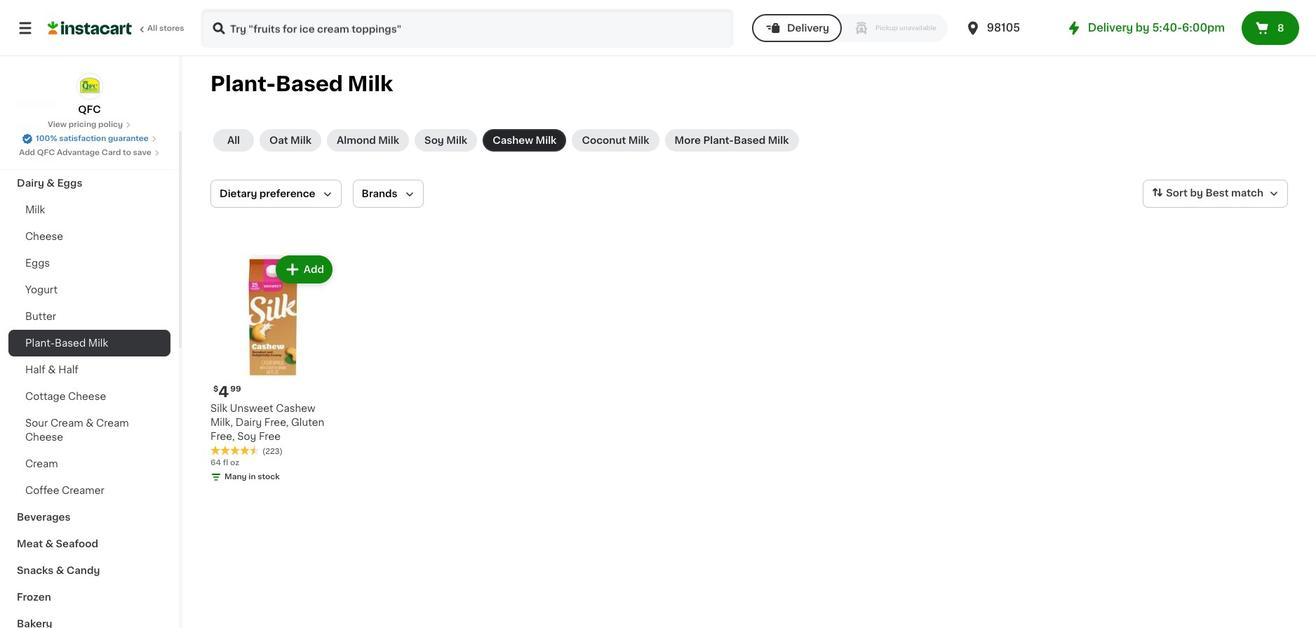 Task type: describe. For each thing, give the bounding box(es) containing it.
dietary
[[220, 189, 257, 199]]

delivery by 5:40-6:00pm link
[[1066, 20, 1225, 36]]

view pricing policy
[[48, 121, 123, 128]]

stores
[[159, 25, 184, 32]]

cream up coffee
[[25, 459, 58, 469]]

satisfaction
[[59, 135, 106, 142]]

0 horizontal spatial dairy
[[17, 178, 44, 188]]

$
[[213, 385, 219, 393]]

butter link
[[8, 303, 171, 330]]

sour
[[25, 418, 48, 428]]

card
[[102, 149, 121, 157]]

many in stock
[[225, 473, 280, 481]]

100%
[[36, 135, 57, 142]]

beverages
[[17, 512, 71, 522]]

coffee
[[25, 486, 59, 496]]

beverages link
[[8, 504, 171, 531]]

gluten
[[291, 418, 324, 427]]

save
[[133, 149, 151, 157]]

recipes
[[17, 98, 58, 108]]

8 button
[[1242, 11, 1300, 45]]

& for half
[[48, 365, 56, 375]]

silk unsweet cashew milk, dairy free, gluten free, soy free
[[211, 404, 324, 441]]

100% satisfaction guarantee button
[[22, 131, 157, 145]]

thanksgiving
[[17, 125, 84, 135]]

yogurt link
[[8, 277, 171, 303]]

snacks
[[17, 566, 54, 576]]

Best match Sort by field
[[1144, 180, 1289, 208]]

soy inside soy milk link
[[425, 135, 444, 145]]

lists
[[39, 48, 63, 58]]

98105 button
[[965, 8, 1049, 48]]

in
[[249, 473, 256, 481]]

milk link
[[8, 197, 171, 223]]

add button
[[277, 257, 331, 282]]

fl
[[223, 459, 228, 467]]

instacart logo image
[[48, 20, 132, 36]]

99
[[230, 385, 241, 393]]

1 vertical spatial qfc
[[37, 149, 55, 157]]

almond milk link
[[327, 129, 409, 152]]

best match
[[1206, 188, 1264, 198]]

add qfc advantage card to save
[[19, 149, 151, 157]]

more plant-based milk
[[675, 135, 789, 145]]

sort by
[[1167, 188, 1204, 198]]

6:00pm
[[1183, 22, 1225, 33]]

2 half from the left
[[58, 365, 79, 375]]

cheese inside sour cream & cream cheese
[[25, 432, 63, 442]]

view
[[48, 121, 67, 128]]

produce link
[[8, 143, 171, 170]]

brands
[[362, 189, 398, 199]]

coffee creamer
[[25, 486, 104, 496]]

oat milk
[[270, 135, 312, 145]]

(223)
[[262, 448, 283, 456]]

cashew inside silk unsweet cashew milk, dairy free, gluten free, soy free
[[276, 404, 316, 413]]

cream down cottage cheese link
[[96, 418, 129, 428]]

snacks & candy link
[[8, 557, 171, 584]]

1 horizontal spatial plant-based milk
[[211, 74, 393, 94]]

cheese link
[[8, 223, 171, 250]]

oz
[[230, 459, 239, 467]]

product group
[[211, 253, 335, 486]]

all link
[[213, 129, 254, 152]]

dairy & eggs link
[[8, 170, 171, 197]]

eggs inside eggs link
[[25, 258, 50, 268]]

all for all
[[227, 135, 240, 145]]

& inside sour cream & cream cheese
[[86, 418, 94, 428]]

qfc inside 'link'
[[78, 105, 101, 114]]

butter
[[25, 312, 56, 321]]

cream link
[[8, 451, 171, 477]]

cream down cottage cheese
[[50, 418, 83, 428]]

by for delivery
[[1136, 22, 1150, 33]]

seafood
[[56, 539, 98, 549]]

based inside more plant-based milk link
[[734, 135, 766, 145]]

all stores
[[147, 25, 184, 32]]

64
[[211, 459, 221, 467]]

meat
[[17, 539, 43, 549]]

half & half link
[[8, 357, 171, 383]]

more
[[675, 135, 701, 145]]

guarantee
[[108, 135, 149, 142]]

1 vertical spatial cheese
[[68, 392, 106, 401]]

64 fl oz
[[211, 459, 239, 467]]

8
[[1278, 23, 1285, 33]]

creamer
[[62, 486, 104, 496]]

frozen link
[[8, 584, 171, 611]]

thanksgiving link
[[8, 117, 171, 143]]

match
[[1232, 188, 1264, 198]]

delivery for delivery
[[787, 23, 830, 33]]

oat milk link
[[260, 129, 321, 152]]

4
[[219, 385, 229, 399]]

dietary preference
[[220, 189, 316, 199]]

frozen
[[17, 592, 51, 602]]

0 vertical spatial cheese
[[25, 232, 63, 241]]



Task type: locate. For each thing, give the bounding box(es) containing it.
1 vertical spatial all
[[227, 135, 240, 145]]

add for add
[[304, 265, 324, 274]]

almond
[[337, 135, 376, 145]]

100% satisfaction guarantee
[[36, 135, 149, 142]]

1 horizontal spatial free,
[[265, 418, 289, 427]]

unsweet
[[230, 404, 273, 413]]

cheese
[[25, 232, 63, 241], [68, 392, 106, 401], [25, 432, 63, 442]]

dairy down unsweet
[[236, 418, 262, 427]]

soy
[[425, 135, 444, 145], [237, 432, 256, 441]]

sour cream & cream cheese
[[25, 418, 129, 442]]

1 vertical spatial free,
[[211, 432, 235, 441]]

1 horizontal spatial soy
[[425, 135, 444, 145]]

service type group
[[752, 14, 948, 42]]

eggs inside dairy & eggs link
[[57, 178, 82, 188]]

soy right almond milk link
[[425, 135, 444, 145]]

soy milk link
[[415, 129, 477, 152]]

add
[[19, 149, 35, 157], [304, 265, 324, 274]]

delivery by 5:40-6:00pm
[[1088, 22, 1225, 33]]

0 vertical spatial soy
[[425, 135, 444, 145]]

plant- down butter
[[25, 338, 55, 348]]

eggs down advantage
[[57, 178, 82, 188]]

& for eggs
[[47, 178, 55, 188]]

1 horizontal spatial all
[[227, 135, 240, 145]]

half
[[25, 365, 45, 375], [58, 365, 79, 375]]

dairy inside silk unsweet cashew milk, dairy free, gluten free, soy free
[[236, 418, 262, 427]]

all stores link
[[48, 8, 185, 48]]

& left "candy"
[[56, 566, 64, 576]]

cashew milk link
[[483, 129, 567, 152]]

policy
[[98, 121, 123, 128]]

qfc up 'view pricing policy' link
[[78, 105, 101, 114]]

recipes link
[[8, 90, 171, 117]]

★★★★★
[[211, 446, 260, 455], [211, 446, 260, 455]]

cottage cheese link
[[8, 383, 171, 410]]

pricing
[[69, 121, 96, 128]]

1 horizontal spatial eggs
[[57, 178, 82, 188]]

Search field
[[202, 10, 733, 46]]

dairy & eggs
[[17, 178, 82, 188]]

meat & seafood link
[[8, 531, 171, 557]]

1 horizontal spatial delivery
[[1088, 22, 1134, 33]]

cashew up gluten
[[276, 404, 316, 413]]

& up cottage
[[48, 365, 56, 375]]

1 horizontal spatial based
[[276, 74, 343, 94]]

milk,
[[211, 418, 233, 427]]

coffee creamer link
[[8, 477, 171, 504]]

by left 5:40-
[[1136, 22, 1150, 33]]

0 vertical spatial qfc
[[78, 105, 101, 114]]

soy left free
[[237, 432, 256, 441]]

free,
[[265, 418, 289, 427], [211, 432, 235, 441]]

to
[[123, 149, 131, 157]]

& right 'meat'
[[45, 539, 53, 549]]

more plant-based milk link
[[665, 129, 799, 152]]

qfc down 100%
[[37, 149, 55, 157]]

0 vertical spatial plant-
[[211, 74, 276, 94]]

snacks & candy
[[17, 566, 100, 576]]

1 vertical spatial soy
[[237, 432, 256, 441]]

oat
[[270, 135, 288, 145]]

0 vertical spatial dairy
[[17, 178, 44, 188]]

1 horizontal spatial add
[[304, 265, 324, 274]]

plant- right more
[[704, 135, 734, 145]]

soy milk
[[425, 135, 468, 145]]

1 vertical spatial plant-
[[704, 135, 734, 145]]

0 vertical spatial add
[[19, 149, 35, 157]]

cheese up eggs link
[[25, 232, 63, 241]]

by right sort
[[1191, 188, 1204, 198]]

free, down milk,
[[211, 432, 235, 441]]

add for add qfc advantage card to save
[[19, 149, 35, 157]]

1 horizontal spatial qfc
[[78, 105, 101, 114]]

& down cottage cheese link
[[86, 418, 94, 428]]

0 horizontal spatial cashew
[[276, 404, 316, 413]]

$ 4 99
[[213, 385, 241, 399]]

sour cream & cream cheese link
[[8, 410, 171, 451]]

0 horizontal spatial by
[[1136, 22, 1150, 33]]

0 vertical spatial free,
[[265, 418, 289, 427]]

lists link
[[8, 39, 171, 67]]

0 horizontal spatial plant-based milk
[[25, 338, 108, 348]]

soy inside silk unsweet cashew milk, dairy free, gluten free, soy free
[[237, 432, 256, 441]]

milk inside "link"
[[25, 205, 45, 215]]

yogurt
[[25, 285, 58, 295]]

all left stores
[[147, 25, 157, 32]]

& for candy
[[56, 566, 64, 576]]

plant-
[[211, 74, 276, 94], [704, 135, 734, 145], [25, 338, 55, 348]]

1 horizontal spatial by
[[1191, 188, 1204, 198]]

0 horizontal spatial add
[[19, 149, 35, 157]]

0 horizontal spatial qfc
[[37, 149, 55, 157]]

0 horizontal spatial soy
[[237, 432, 256, 441]]

based inside plant-based milk link
[[55, 338, 86, 348]]

cheese down half & half link
[[68, 392, 106, 401]]

coconut
[[582, 135, 626, 145]]

0 horizontal spatial plant-
[[25, 338, 55, 348]]

cream
[[50, 418, 83, 428], [96, 418, 129, 428], [25, 459, 58, 469]]

view pricing policy link
[[48, 119, 131, 131]]

produce
[[17, 152, 60, 161]]

silk
[[211, 404, 228, 413]]

1 vertical spatial add
[[304, 265, 324, 274]]

plant-based milk up half & half
[[25, 338, 108, 348]]

eggs
[[57, 178, 82, 188], [25, 258, 50, 268]]

plant-based milk
[[211, 74, 393, 94], [25, 338, 108, 348]]

1 vertical spatial plant-based milk
[[25, 338, 108, 348]]

free
[[259, 432, 281, 441]]

best
[[1206, 188, 1229, 198]]

based
[[276, 74, 343, 94], [734, 135, 766, 145], [55, 338, 86, 348]]

0 vertical spatial eggs
[[57, 178, 82, 188]]

qfc logo image
[[76, 73, 103, 100]]

free, up free
[[265, 418, 289, 427]]

delivery inside delivery by 5:40-6:00pm link
[[1088, 22, 1134, 33]]

2 vertical spatial based
[[55, 338, 86, 348]]

0 vertical spatial all
[[147, 25, 157, 32]]

add inside 'button'
[[304, 265, 324, 274]]

all for all stores
[[147, 25, 157, 32]]

sort
[[1167, 188, 1188, 198]]

1 horizontal spatial half
[[58, 365, 79, 375]]

1 vertical spatial dairy
[[236, 418, 262, 427]]

None search field
[[201, 8, 734, 48]]

0 horizontal spatial eggs
[[25, 258, 50, 268]]

cheese down the sour
[[25, 432, 63, 442]]

coconut milk link
[[572, 129, 659, 152]]

0 vertical spatial cashew
[[493, 135, 534, 145]]

dairy down the produce
[[17, 178, 44, 188]]

many
[[225, 473, 247, 481]]

half up cottage cheese
[[58, 365, 79, 375]]

& for seafood
[[45, 539, 53, 549]]

0 horizontal spatial delivery
[[787, 23, 830, 33]]

0 vertical spatial based
[[276, 74, 343, 94]]

1 vertical spatial eggs
[[25, 258, 50, 268]]

1 horizontal spatial plant-
[[211, 74, 276, 94]]

eggs up yogurt
[[25, 258, 50, 268]]

eggs link
[[8, 250, 171, 277]]

2 vertical spatial cheese
[[25, 432, 63, 442]]

half & half
[[25, 365, 79, 375]]

2 horizontal spatial based
[[734, 135, 766, 145]]

cashew right the soy milk
[[493, 135, 534, 145]]

coconut milk
[[582, 135, 650, 145]]

qfc
[[78, 105, 101, 114], [37, 149, 55, 157]]

delivery inside delivery button
[[787, 23, 830, 33]]

1 horizontal spatial cashew
[[493, 135, 534, 145]]

cottage cheese
[[25, 392, 106, 401]]

half up cottage
[[25, 365, 45, 375]]

1 half from the left
[[25, 365, 45, 375]]

cashew
[[493, 135, 534, 145], [276, 404, 316, 413]]

&
[[47, 178, 55, 188], [48, 365, 56, 375], [86, 418, 94, 428], [45, 539, 53, 549], [56, 566, 64, 576]]

based up oat milk
[[276, 74, 343, 94]]

advantage
[[57, 149, 100, 157]]

preference
[[260, 189, 316, 199]]

dietary preference button
[[211, 180, 341, 208]]

0 vertical spatial by
[[1136, 22, 1150, 33]]

all left oat
[[227, 135, 240, 145]]

2 vertical spatial plant-
[[25, 338, 55, 348]]

0 vertical spatial plant-based milk
[[211, 74, 393, 94]]

by for sort
[[1191, 188, 1204, 198]]

0 horizontal spatial half
[[25, 365, 45, 375]]

meat & seafood
[[17, 539, 98, 549]]

plant- up all link
[[211, 74, 276, 94]]

5:40-
[[1153, 22, 1183, 33]]

1 vertical spatial by
[[1191, 188, 1204, 198]]

2 horizontal spatial plant-
[[704, 135, 734, 145]]

dairy
[[17, 178, 44, 188], [236, 418, 262, 427]]

0 horizontal spatial based
[[55, 338, 86, 348]]

qfc link
[[76, 73, 103, 117]]

delivery
[[1088, 22, 1134, 33], [787, 23, 830, 33]]

milk
[[348, 74, 393, 94], [291, 135, 312, 145], [378, 135, 399, 145], [447, 135, 468, 145], [536, 135, 557, 145], [629, 135, 650, 145], [768, 135, 789, 145], [25, 205, 45, 215], [88, 338, 108, 348]]

add qfc advantage card to save link
[[19, 147, 160, 159]]

0 horizontal spatial all
[[147, 25, 157, 32]]

plant-based milk up oat milk
[[211, 74, 393, 94]]

by inside field
[[1191, 188, 1204, 198]]

plant-based milk link
[[8, 330, 171, 357]]

& down the produce
[[47, 178, 55, 188]]

cottage
[[25, 392, 66, 401]]

brands button
[[353, 180, 424, 208]]

1 vertical spatial based
[[734, 135, 766, 145]]

based up half & half
[[55, 338, 86, 348]]

by
[[1136, 22, 1150, 33], [1191, 188, 1204, 198]]

0 horizontal spatial free,
[[211, 432, 235, 441]]

based right more
[[734, 135, 766, 145]]

delivery for delivery by 5:40-6:00pm
[[1088, 22, 1134, 33]]

1 horizontal spatial dairy
[[236, 418, 262, 427]]

98105
[[987, 22, 1021, 33]]

1 vertical spatial cashew
[[276, 404, 316, 413]]



Task type: vqa. For each thing, say whether or not it's contained in the screenshot.
"charges"
no



